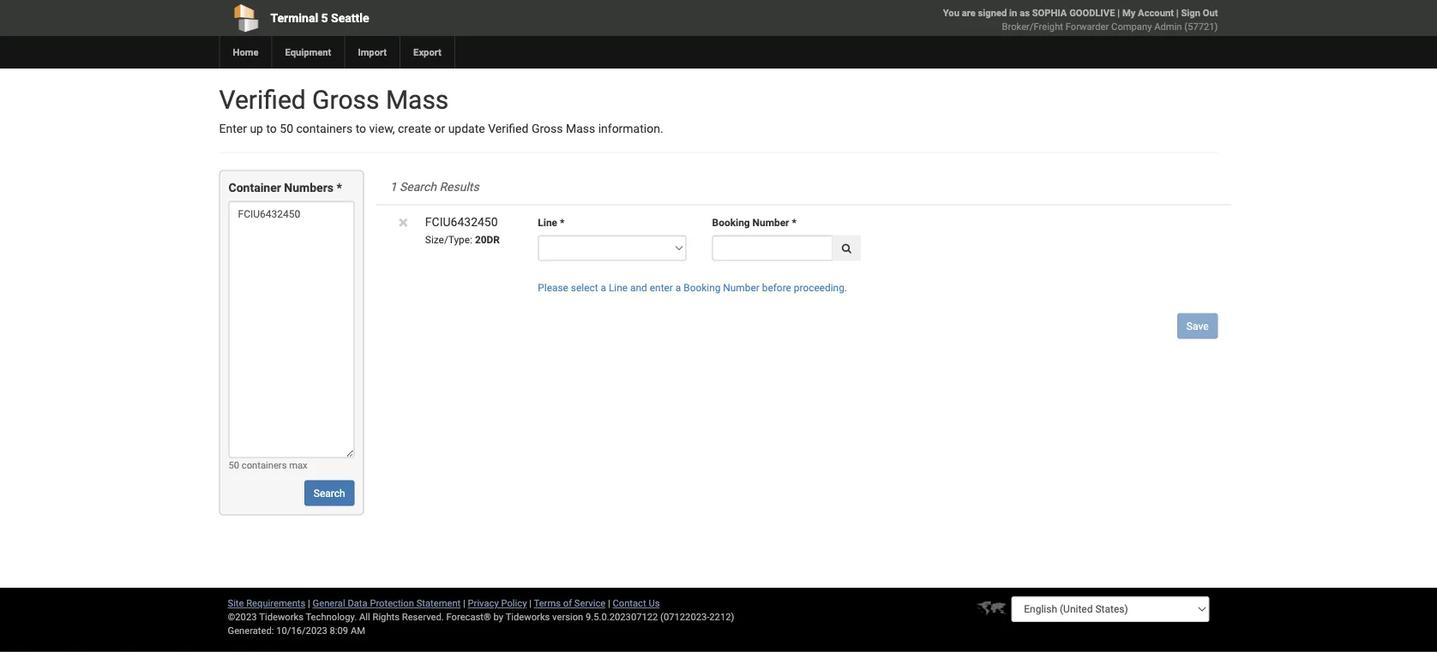 Task type: describe. For each thing, give the bounding box(es) containing it.
reserved.
[[402, 612, 444, 623]]

line *
[[538, 217, 565, 229]]

of
[[563, 598, 572, 609]]

signed
[[978, 7, 1007, 18]]

version
[[552, 612, 583, 623]]

you are signed in as sophia goodlive | my account | sign out broker/freight forwarder company admin (57721)
[[943, 7, 1218, 32]]

0 vertical spatial number
[[752, 217, 789, 229]]

import link
[[344, 36, 400, 69]]

enter
[[650, 282, 673, 294]]

service
[[574, 598, 606, 609]]

1 vertical spatial line
[[609, 282, 628, 294]]

statement
[[416, 598, 461, 609]]

5
[[321, 11, 328, 25]]

us
[[649, 598, 660, 609]]

booking number *
[[712, 217, 796, 229]]

please
[[538, 282, 568, 294]]

privacy policy link
[[468, 598, 527, 609]]

Booking Number * text field
[[712, 235, 833, 261]]

protection
[[370, 598, 414, 609]]

select
[[571, 282, 598, 294]]

| left sign
[[1176, 7, 1179, 18]]

search image
[[842, 243, 851, 253]]

seattle
[[331, 11, 369, 25]]

site requirements link
[[228, 598, 306, 609]]

container numbers *
[[229, 181, 342, 195]]

and
[[630, 282, 647, 294]]

in
[[1009, 7, 1017, 18]]

max
[[289, 460, 308, 471]]

terms of service link
[[534, 598, 606, 609]]

1 to from the left
[[266, 122, 277, 136]]

view,
[[369, 122, 395, 136]]

by
[[494, 612, 503, 623]]

2 to from the left
[[356, 122, 366, 136]]

50 containers max search
[[229, 460, 345, 499]]

data
[[348, 598, 368, 609]]

or
[[434, 122, 445, 136]]

home link
[[219, 36, 271, 69]]

my
[[1122, 7, 1136, 18]]

terminal 5 seattle
[[271, 11, 369, 25]]

site requirements | general data protection statement | privacy policy | terms of service | contact us ©2023 tideworks technology. all rights reserved. forecast® by tideworks version 9.5.0.202307122 (07122023-2212) generated: 10/16/2023 8:09 am
[[228, 598, 734, 637]]

| left my
[[1118, 7, 1120, 18]]

size/type:
[[425, 234, 472, 246]]

out
[[1203, 7, 1218, 18]]

broker/freight
[[1002, 21, 1063, 32]]

verified gross mass enter up to 50 containers to view, create or update verified gross mass information.
[[219, 84, 663, 136]]

50 inside verified gross mass enter up to 50 containers to view, create or update verified gross mass information.
[[280, 122, 293, 136]]

* for booking number *
[[792, 217, 796, 229]]

(07122023-
[[660, 612, 709, 623]]

9.5.0.202307122
[[586, 612, 658, 623]]

| up tideworks
[[529, 598, 532, 609]]

1
[[390, 180, 397, 194]]

am
[[351, 626, 365, 637]]

results
[[439, 180, 479, 194]]

50 inside 50 containers max search
[[229, 460, 239, 471]]

terminal
[[271, 11, 318, 25]]

contact
[[613, 598, 646, 609]]

1 horizontal spatial mass
[[566, 122, 595, 136]]

goodlive
[[1069, 7, 1115, 18]]

2212)
[[709, 612, 734, 623]]

10/16/2023
[[276, 626, 327, 637]]

0 horizontal spatial verified
[[219, 84, 306, 115]]

up
[[250, 122, 263, 136]]

create
[[398, 122, 431, 136]]

sign out link
[[1181, 7, 1218, 18]]

update
[[448, 122, 485, 136]]

save button
[[1177, 313, 1218, 339]]

equipment
[[285, 47, 331, 58]]

containers inside verified gross mass enter up to 50 containers to view, create or update verified gross mass information.
[[296, 122, 353, 136]]

1 horizontal spatial *
[[560, 217, 565, 229]]

1 a from the left
[[601, 282, 606, 294]]

site
[[228, 598, 244, 609]]

technology.
[[306, 612, 357, 623]]

rights
[[373, 612, 400, 623]]



Task type: locate. For each thing, give the bounding box(es) containing it.
export link
[[400, 36, 454, 69]]

0 horizontal spatial to
[[266, 122, 277, 136]]

generated:
[[228, 626, 274, 637]]

policy
[[501, 598, 527, 609]]

mass up create at the left top of page
[[386, 84, 449, 115]]

general
[[313, 598, 345, 609]]

1 vertical spatial search
[[314, 487, 345, 499]]

0 vertical spatial containers
[[296, 122, 353, 136]]

gross
[[312, 84, 379, 115], [532, 122, 563, 136]]

you
[[943, 7, 959, 18]]

a right "select"
[[601, 282, 606, 294]]

2 horizontal spatial *
[[792, 217, 796, 229]]

1 horizontal spatial search
[[400, 180, 436, 194]]

to
[[266, 122, 277, 136], [356, 122, 366, 136]]

0 vertical spatial 50
[[280, 122, 293, 136]]

0 vertical spatial search
[[400, 180, 436, 194]]

1 vertical spatial gross
[[532, 122, 563, 136]]

verified up the up on the top left of page
[[219, 84, 306, 115]]

forwarder
[[1066, 21, 1109, 32]]

sophia
[[1032, 7, 1067, 18]]

equipment link
[[271, 36, 344, 69]]

all
[[359, 612, 370, 623]]

booking up the booking number * "text field" at the top of page
[[712, 217, 750, 229]]

0 vertical spatial gross
[[312, 84, 379, 115]]

|
[[1118, 7, 1120, 18], [1176, 7, 1179, 18], [308, 598, 310, 609], [463, 598, 465, 609], [529, 598, 532, 609], [608, 598, 610, 609]]

×
[[398, 212, 408, 233]]

× button
[[398, 212, 408, 233]]

0 vertical spatial mass
[[386, 84, 449, 115]]

*
[[337, 181, 342, 195], [560, 217, 565, 229], [792, 217, 796, 229]]

my account link
[[1122, 7, 1174, 18]]

privacy
[[468, 598, 499, 609]]

company
[[1111, 21, 1152, 32]]

line up please
[[538, 217, 557, 229]]

to right the up on the top left of page
[[266, 122, 277, 136]]

1 vertical spatial booking
[[684, 282, 721, 294]]

50 right the up on the top left of page
[[280, 122, 293, 136]]

search
[[400, 180, 436, 194], [314, 487, 345, 499]]

general data protection statement link
[[313, 598, 461, 609]]

save
[[1187, 320, 1209, 332]]

booking
[[712, 217, 750, 229], [684, 282, 721, 294]]

20dr
[[475, 234, 500, 246]]

gross right update
[[532, 122, 563, 136]]

mass
[[386, 84, 449, 115], [566, 122, 595, 136]]

fciu6432450
[[425, 215, 498, 229]]

1 vertical spatial verified
[[488, 122, 529, 136]]

| up forecast®
[[463, 598, 465, 609]]

container
[[229, 181, 281, 195]]

verified right update
[[488, 122, 529, 136]]

fciu6432450 size/type: 20dr
[[425, 215, 500, 246]]

0 horizontal spatial search
[[314, 487, 345, 499]]

a right enter
[[676, 282, 681, 294]]

import
[[358, 47, 387, 58]]

export
[[413, 47, 442, 58]]

8:09
[[330, 626, 348, 637]]

proceeding.
[[794, 282, 847, 294]]

information.
[[598, 122, 663, 136]]

admin
[[1154, 21, 1182, 32]]

Container Numbers * text field
[[229, 201, 355, 458]]

1 search results
[[390, 180, 479, 194]]

number
[[752, 217, 789, 229], [723, 282, 760, 294]]

0 horizontal spatial 50
[[229, 460, 239, 471]]

1 horizontal spatial line
[[609, 282, 628, 294]]

1 horizontal spatial containers
[[296, 122, 353, 136]]

tideworks
[[506, 612, 550, 623]]

0 horizontal spatial a
[[601, 282, 606, 294]]

please select a line and enter a booking number before proceeding.
[[538, 282, 847, 294]]

©2023 tideworks
[[228, 612, 303, 623]]

| left "general"
[[308, 598, 310, 609]]

| up 9.5.0.202307122
[[608, 598, 610, 609]]

as
[[1020, 7, 1030, 18]]

1 vertical spatial number
[[723, 282, 760, 294]]

1 horizontal spatial a
[[676, 282, 681, 294]]

* right numbers
[[337, 181, 342, 195]]

sign
[[1181, 7, 1200, 18]]

1 vertical spatial containers
[[242, 460, 287, 471]]

50
[[280, 122, 293, 136], [229, 460, 239, 471]]

number up the booking number * "text field" at the top of page
[[752, 217, 789, 229]]

0 vertical spatial line
[[538, 217, 557, 229]]

0 horizontal spatial gross
[[312, 84, 379, 115]]

account
[[1138, 7, 1174, 18]]

gross up view,
[[312, 84, 379, 115]]

1 horizontal spatial to
[[356, 122, 366, 136]]

1 horizontal spatial verified
[[488, 122, 529, 136]]

requirements
[[246, 598, 306, 609]]

line
[[538, 217, 557, 229], [609, 282, 628, 294]]

0 vertical spatial booking
[[712, 217, 750, 229]]

to left view,
[[356, 122, 366, 136]]

* up please
[[560, 217, 565, 229]]

* up the booking number * "text field" at the top of page
[[792, 217, 796, 229]]

0 horizontal spatial mass
[[386, 84, 449, 115]]

* for container numbers *
[[337, 181, 342, 195]]

(57721)
[[1184, 21, 1218, 32]]

booking right enter
[[684, 282, 721, 294]]

containers inside 50 containers max search
[[242, 460, 287, 471]]

2 a from the left
[[676, 282, 681, 294]]

1 horizontal spatial 50
[[280, 122, 293, 136]]

line left and
[[609, 282, 628, 294]]

a
[[601, 282, 606, 294], [676, 282, 681, 294]]

containers
[[296, 122, 353, 136], [242, 460, 287, 471]]

search button
[[304, 481, 355, 506]]

containers left view,
[[296, 122, 353, 136]]

contact us link
[[613, 598, 660, 609]]

1 horizontal spatial gross
[[532, 122, 563, 136]]

1 vertical spatial 50
[[229, 460, 239, 471]]

0 horizontal spatial *
[[337, 181, 342, 195]]

number left before
[[723, 282, 760, 294]]

1 vertical spatial mass
[[566, 122, 595, 136]]

numbers
[[284, 181, 334, 195]]

0 horizontal spatial containers
[[242, 460, 287, 471]]

0 horizontal spatial line
[[538, 217, 557, 229]]

mass left information.
[[566, 122, 595, 136]]

home
[[233, 47, 259, 58]]

50 left max
[[229, 460, 239, 471]]

terms
[[534, 598, 561, 609]]

are
[[962, 7, 976, 18]]

forecast®
[[446, 612, 491, 623]]

search inside 50 containers max search
[[314, 487, 345, 499]]

enter
[[219, 122, 247, 136]]

0 vertical spatial verified
[[219, 84, 306, 115]]

verified
[[219, 84, 306, 115], [488, 122, 529, 136]]

before
[[762, 282, 791, 294]]

terminal 5 seattle link
[[219, 0, 620, 36]]

containers left max
[[242, 460, 287, 471]]



Task type: vqa. For each thing, say whether or not it's contained in the screenshot.
Terminal 5 Seattle Seattle, Washington
no



